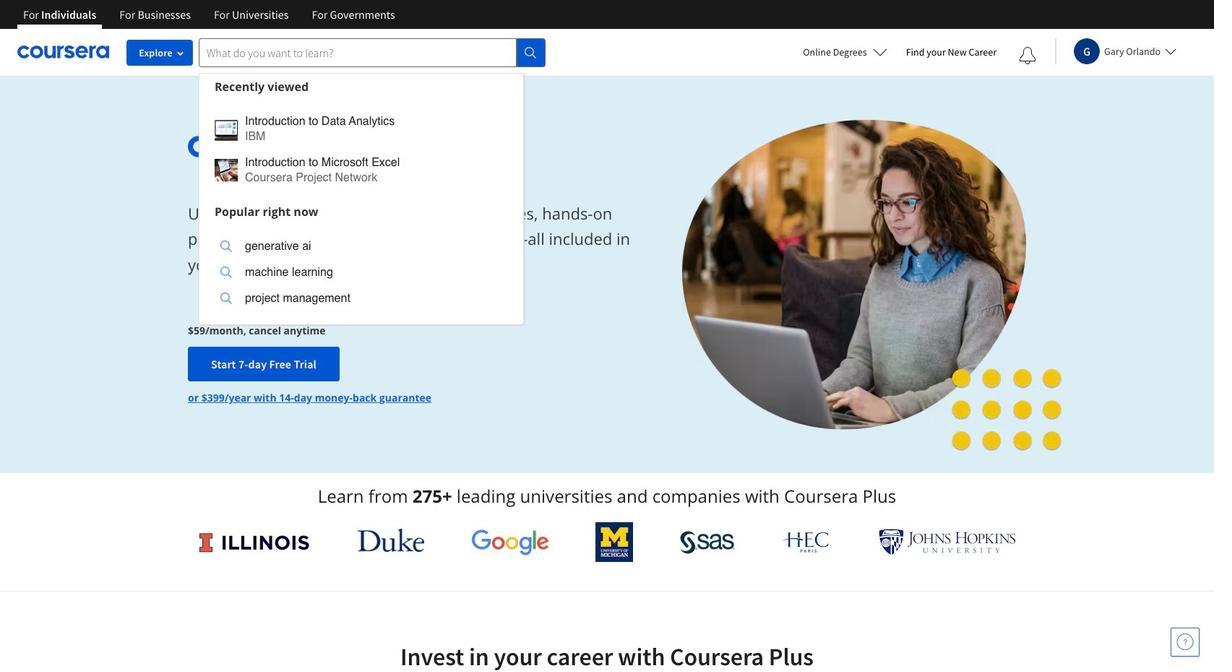 Task type: describe. For each thing, give the bounding box(es) containing it.
university of michigan image
[[596, 523, 633, 562]]

coursera image
[[17, 41, 109, 64]]

autocomplete results list box
[[199, 73, 524, 325]]

help center image
[[1177, 634, 1194, 651]]

university of illinois at urbana-champaign image
[[198, 531, 311, 554]]

google image
[[471, 529, 549, 556]]

sas image
[[680, 531, 735, 554]]

johns hopkins university image
[[879, 529, 1016, 556]]

hec paris image
[[782, 528, 832, 557]]



Task type: vqa. For each thing, say whether or not it's contained in the screenshot.
Search Box
yes



Task type: locate. For each thing, give the bounding box(es) containing it.
None search field
[[199, 38, 546, 325]]

1 list box from the top
[[199, 99, 523, 198]]

coursera plus image
[[188, 136, 408, 157]]

duke university image
[[357, 529, 424, 552]]

banner navigation
[[12, 0, 407, 29]]

What do you want to learn? text field
[[199, 38, 517, 67]]

suggestion image image
[[215, 117, 238, 141], [215, 159, 238, 182], [220, 241, 232, 252], [220, 267, 232, 278], [220, 293, 232, 304]]

list box
[[199, 99, 523, 198], [199, 224, 523, 324]]

1 vertical spatial list box
[[199, 224, 523, 324]]

0 vertical spatial list box
[[199, 99, 523, 198]]

2 list box from the top
[[199, 224, 523, 324]]



